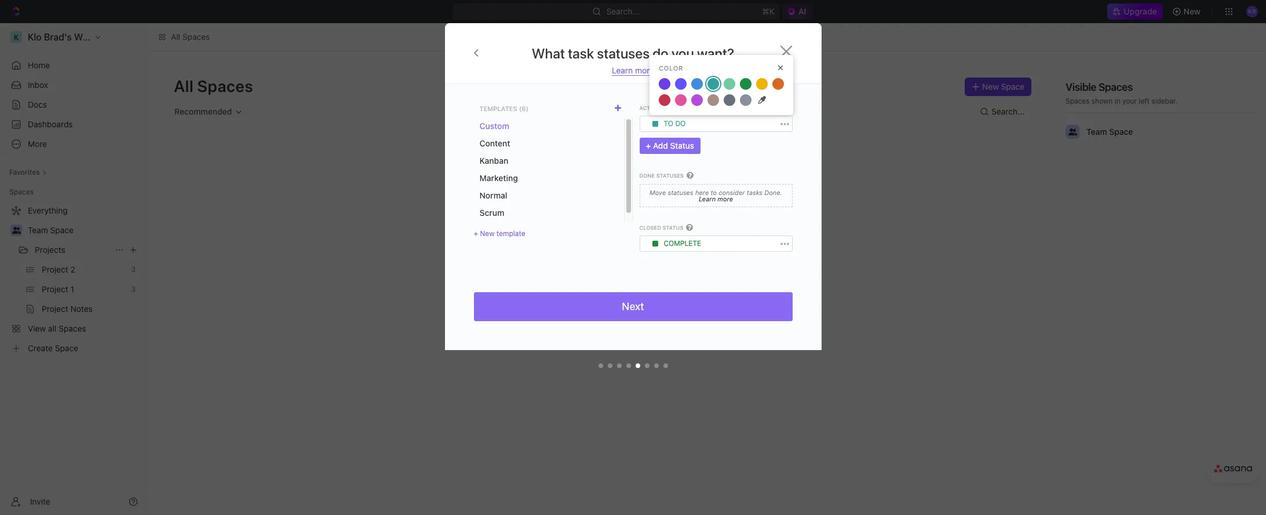 Task type: describe. For each thing, give the bounding box(es) containing it.
more inside move statuses here to consider tasks done. learn more
[[718, 195, 733, 203]]

consider
[[719, 189, 745, 196]]

home link
[[5, 56, 143, 75]]

new space button
[[965, 78, 1032, 96]]

0 vertical spatial team
[[1087, 127, 1107, 137]]

0 vertical spatial search...
[[607, 6, 640, 16]]

+ for + new template
[[474, 229, 478, 238]]

projects
[[35, 245, 65, 255]]

projects link
[[35, 241, 110, 260]]

docs link
[[5, 96, 143, 114]]

invite
[[30, 497, 50, 507]]

inbox
[[28, 80, 48, 90]]

status
[[663, 225, 683, 231]]

1 vertical spatial all
[[174, 76, 193, 96]]

want?
[[697, 45, 734, 61]]

team space inside team space link
[[28, 225, 74, 235]]

statuses up learn more
[[597, 45, 650, 61]]

team inside tree
[[28, 225, 48, 235]]

1 horizontal spatial learn more link
[[699, 195, 733, 203]]

you
[[672, 45, 694, 61]]

custom
[[480, 121, 509, 131]]

new button
[[1167, 2, 1208, 21]]

left
[[1139, 97, 1150, 105]]

content
[[480, 139, 510, 148]]

search... button
[[975, 103, 1032, 121]]

favorites
[[9, 168, 40, 177]]

here
[[695, 189, 709, 196]]

1 vertical spatial all spaces
[[174, 76, 253, 96]]

new space
[[982, 82, 1025, 92]]

0 horizontal spatial learn more link
[[612, 65, 654, 76]]

what
[[532, 45, 565, 61]]

color
[[659, 64, 683, 72]]

learn inside move statuses here to consider tasks done. learn more
[[699, 195, 716, 203]]

learn inside learn more link
[[612, 65, 633, 75]]

move
[[650, 189, 666, 196]]

marketing
[[480, 173, 518, 183]]

tree inside sidebar navigation
[[5, 202, 143, 358]]

1 horizontal spatial do
[[675, 120, 686, 128]]

visible spaces spaces shown in your left sidebar.
[[1066, 81, 1178, 105]]

dropdown menu image
[[652, 121, 658, 127]]

new for new
[[1184, 6, 1201, 16]]

0 vertical spatial all spaces
[[171, 32, 210, 42]]

+ add status
[[646, 141, 694, 151]]

statuses for active
[[660, 105, 688, 111]]

done statuses
[[639, 173, 684, 179]]

upgrade
[[1124, 6, 1157, 16]]

sidebar.
[[1152, 97, 1178, 105]]

upgrade link
[[1108, 3, 1163, 20]]

⌘k
[[762, 6, 775, 16]]

0 vertical spatial do
[[653, 45, 669, 61]]

favorites button
[[5, 166, 51, 180]]

0 vertical spatial team space
[[1087, 127, 1133, 137]]

what task statuses do you want? dialog
[[445, 23, 821, 380]]



Task type: vqa. For each thing, say whether or not it's contained in the screenshot.
New
yes



Task type: locate. For each thing, give the bounding box(es) containing it.
1 vertical spatial learn
[[699, 195, 716, 203]]

to do
[[664, 120, 686, 128]]

0 vertical spatial learn more link
[[612, 65, 654, 76]]

+ left template
[[474, 229, 478, 238]]

0 vertical spatial more
[[635, 65, 654, 75]]

new for new space
[[982, 82, 999, 92]]

space inside team space link
[[50, 225, 74, 235]]

0 horizontal spatial team
[[28, 225, 48, 235]]

1 vertical spatial do
[[675, 120, 686, 128]]

new down scrum on the left
[[480, 229, 495, 238]]

kanban
[[480, 156, 508, 166]]

add
[[653, 141, 668, 151]]

statuses
[[597, 45, 650, 61], [660, 105, 688, 111], [656, 173, 684, 179], [668, 189, 693, 196]]

0 horizontal spatial team space
[[28, 225, 74, 235]]

2 horizontal spatial new
[[1184, 6, 1201, 16]]

complete
[[664, 239, 701, 248]]

space down 'in'
[[1109, 127, 1133, 137]]

0 horizontal spatial learn
[[612, 65, 633, 75]]

learn left consider
[[699, 195, 716, 203]]

home
[[28, 60, 50, 70]]

template
[[497, 229, 525, 238]]

docs
[[28, 100, 47, 110]]

1 horizontal spatial user group image
[[1068, 129, 1077, 136]]

0 vertical spatial all
[[171, 32, 180, 42]]

0 horizontal spatial user group image
[[12, 227, 21, 234]]

statuses inside move statuses here to consider tasks done. learn more
[[668, 189, 693, 196]]

0 horizontal spatial space
[[50, 225, 74, 235]]

0 horizontal spatial search...
[[607, 6, 640, 16]]

user group image
[[1068, 129, 1077, 136], [12, 227, 21, 234]]

1 horizontal spatial new
[[982, 82, 999, 92]]

+ new template
[[474, 229, 525, 238]]

0 vertical spatial user group image
[[1068, 129, 1077, 136]]

1 horizontal spatial search...
[[992, 107, 1025, 116]]

done
[[639, 173, 655, 179]]

space inside new space button
[[1001, 82, 1025, 92]]

in
[[1115, 97, 1121, 105]]

visible
[[1066, 81, 1096, 93]]

0 horizontal spatial to
[[664, 120, 673, 128]]

inbox link
[[5, 76, 143, 94]]

all
[[171, 32, 180, 42], [174, 76, 193, 96]]

team space
[[1087, 127, 1133, 137], [28, 225, 74, 235]]

move statuses here to consider tasks done. learn more
[[650, 189, 782, 203]]

tasks
[[747, 189, 763, 196]]

statuses for done
[[656, 173, 684, 179]]

active
[[639, 105, 659, 111]]

team
[[1087, 127, 1107, 137], [28, 225, 48, 235]]

to right dropdown menu icon
[[664, 120, 673, 128]]

learn more link down what task statuses do you want?
[[612, 65, 654, 76]]

1 vertical spatial team space
[[28, 225, 74, 235]]

+
[[646, 141, 651, 151], [474, 229, 478, 238]]

to inside move statuses here to consider tasks done. learn more
[[711, 189, 717, 196]]

team space down shown
[[1087, 127, 1133, 137]]

spaces
[[182, 32, 210, 42], [197, 76, 253, 96], [1099, 81, 1133, 93], [1066, 97, 1090, 105], [9, 188, 34, 196]]

0 vertical spatial space
[[1001, 82, 1025, 92]]

learn more
[[612, 65, 654, 75]]

statuses for move
[[668, 189, 693, 196]]

2 vertical spatial new
[[480, 229, 495, 238]]

1 horizontal spatial +
[[646, 141, 651, 151]]

1 horizontal spatial team
[[1087, 127, 1107, 137]]

color options list
[[657, 76, 786, 108]]

search...
[[607, 6, 640, 16], [992, 107, 1025, 116]]

0 horizontal spatial more
[[635, 65, 654, 75]]

normal
[[480, 191, 507, 201]]

new
[[1184, 6, 1201, 16], [982, 82, 999, 92], [480, 229, 495, 238]]

0 horizontal spatial +
[[474, 229, 478, 238]]

1 horizontal spatial space
[[1001, 82, 1025, 92]]

1 vertical spatial +
[[474, 229, 478, 238]]

0 horizontal spatial new
[[480, 229, 495, 238]]

1 vertical spatial learn more link
[[699, 195, 733, 203]]

dashboards
[[28, 119, 73, 129]]

statuses up move
[[656, 173, 684, 179]]

team up projects
[[28, 225, 48, 235]]

1 vertical spatial space
[[1109, 127, 1133, 137]]

1 horizontal spatial to
[[711, 189, 717, 196]]

space
[[1001, 82, 1025, 92], [1109, 127, 1133, 137], [50, 225, 74, 235]]

all spaces
[[171, 32, 210, 42], [174, 76, 253, 96]]

0 vertical spatial new
[[1184, 6, 1201, 16]]

0 horizontal spatial do
[[653, 45, 669, 61]]

search... inside button
[[992, 107, 1025, 116]]

spaces inside sidebar navigation
[[9, 188, 34, 196]]

0 vertical spatial to
[[664, 120, 673, 128]]

tree containing team space
[[5, 202, 143, 358]]

your
[[1122, 97, 1137, 105]]

space up search... button
[[1001, 82, 1025, 92]]

space up "projects" link
[[50, 225, 74, 235]]

more
[[635, 65, 654, 75], [718, 195, 733, 203]]

do
[[653, 45, 669, 61], [675, 120, 686, 128]]

0 vertical spatial learn
[[612, 65, 633, 75]]

1 vertical spatial more
[[718, 195, 733, 203]]

more right here
[[718, 195, 733, 203]]

1 vertical spatial new
[[982, 82, 999, 92]]

learn more link left tasks
[[699, 195, 733, 203]]

new inside what task statuses do you want? dialog
[[480, 229, 495, 238]]

team space up projects
[[28, 225, 74, 235]]

+ left the add
[[646, 141, 651, 151]]

2 vertical spatial space
[[50, 225, 74, 235]]

to right here
[[711, 189, 717, 196]]

learn more link
[[612, 65, 654, 76], [699, 195, 733, 203]]

to
[[664, 120, 673, 128], [711, 189, 717, 196]]

do up status in the right top of the page
[[675, 120, 686, 128]]

what task statuses do you want?
[[532, 45, 734, 61]]

1 vertical spatial team
[[28, 225, 48, 235]]

2 horizontal spatial space
[[1109, 127, 1133, 137]]

tree
[[5, 202, 143, 358]]

1 vertical spatial to
[[711, 189, 717, 196]]

learn
[[612, 65, 633, 75], [699, 195, 716, 203]]

team space link
[[28, 221, 140, 240]]

search... up what task statuses do you want?
[[607, 6, 640, 16]]

1 horizontal spatial more
[[718, 195, 733, 203]]

0 vertical spatial +
[[646, 141, 651, 151]]

more down what task statuses do you want?
[[635, 65, 654, 75]]

statuses up to do
[[660, 105, 688, 111]]

statuses left here
[[668, 189, 693, 196]]

closed status
[[639, 225, 683, 231]]

shown
[[1092, 97, 1113, 105]]

dashboards link
[[5, 115, 143, 134]]

sidebar navigation
[[0, 23, 148, 516]]

1 horizontal spatial learn
[[699, 195, 716, 203]]

do up color
[[653, 45, 669, 61]]

search... down new space on the top of page
[[992, 107, 1025, 116]]

1 vertical spatial search...
[[992, 107, 1025, 116]]

learn down what task statuses do you want?
[[612, 65, 633, 75]]

1 horizontal spatial team space
[[1087, 127, 1133, 137]]

new right the "upgrade"
[[1184, 6, 1201, 16]]

new up search... button
[[982, 82, 999, 92]]

task
[[568, 45, 594, 61]]

done.
[[764, 189, 782, 196]]

closed
[[639, 225, 661, 231]]

user group image inside tree
[[12, 227, 21, 234]]

status
[[670, 141, 694, 151]]

active statuses
[[639, 105, 688, 111]]

+ for + add status
[[646, 141, 651, 151]]

team down shown
[[1087, 127, 1107, 137]]

1 vertical spatial user group image
[[12, 227, 21, 234]]

scrum
[[480, 208, 504, 218]]



